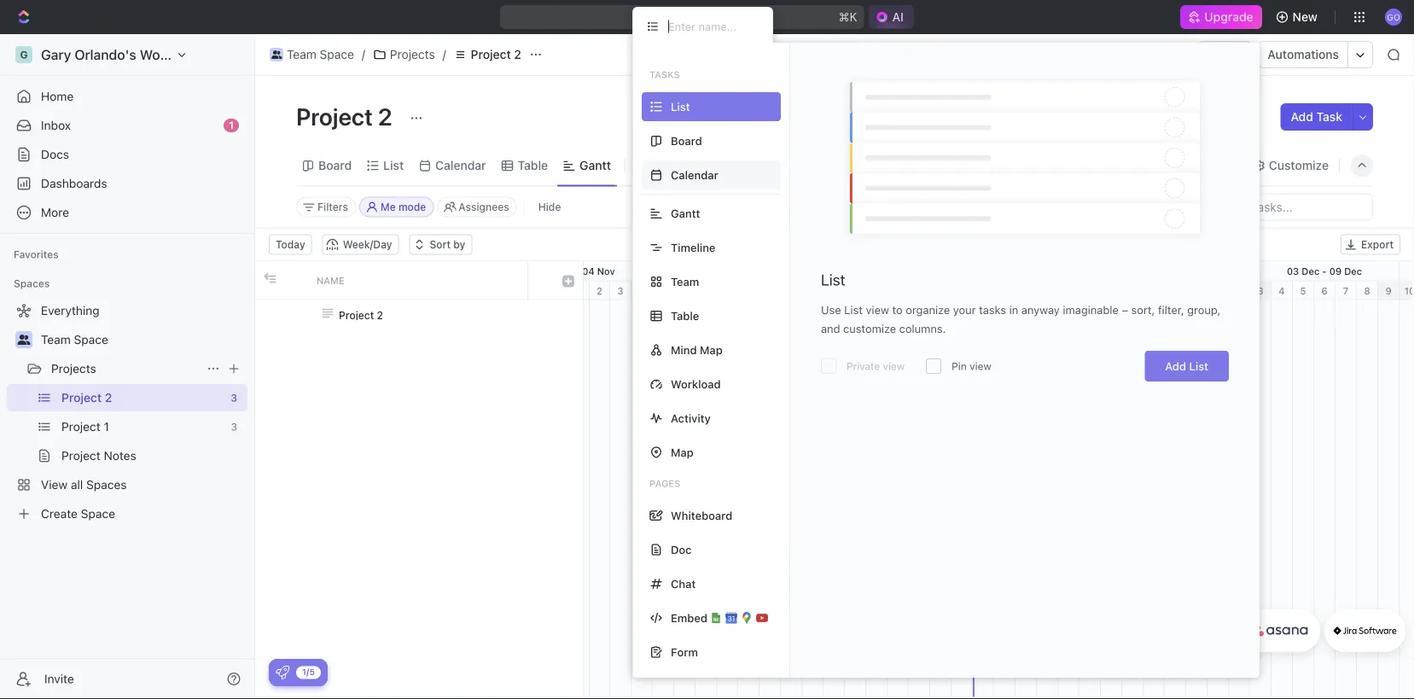 Task type: vqa. For each thing, say whether or not it's contained in the screenshot.
first 3 from right
yes



Task type: describe. For each thing, give the bounding box(es) containing it.
1 vertical spatial 1
[[576, 285, 581, 296]]

in
[[1009, 303, 1019, 316]]

anyway
[[1022, 303, 1060, 316]]

pin
[[952, 360, 967, 372]]

18
[[881, 265, 892, 277]]

team space inside tree
[[41, 332, 108, 347]]

imaginable
[[1063, 303, 1119, 316]]

1 4 from the left
[[639, 285, 645, 296]]

your
[[953, 303, 976, 316]]

search...
[[668, 10, 717, 24]]

0 vertical spatial project 2
[[471, 47, 521, 61]]

projects inside tree
[[51, 361, 96, 376]]

1 dec from the left
[[1302, 265, 1320, 277]]

29 oct - 04 nov
[[541, 265, 615, 277]]

list inside use list view to organize your tasks in anyway imaginable – sort, filter, group, and customize columns.
[[844, 303, 863, 316]]

2 nov from the left
[[854, 265, 872, 277]]

invite
[[44, 672, 74, 686]]

favorites button
[[7, 244, 66, 265]]

add for add task
[[1291, 110, 1314, 124]]

upgrade link
[[1181, 5, 1262, 29]]

organize
[[906, 303, 950, 316]]

mind
[[671, 344, 697, 356]]

upgrade
[[1205, 10, 1254, 24]]

hide inside button
[[538, 201, 561, 213]]

group,
[[1188, 303, 1221, 316]]

activity
[[671, 412, 711, 425]]

dashboards
[[41, 176, 107, 190]]

hide button
[[1178, 154, 1244, 178]]

9 element
[[738, 281, 760, 300]]

name
[[317, 275, 344, 286]]

and
[[821, 322, 840, 335]]

add for add list
[[1165, 360, 1186, 373]]

12
[[841, 265, 851, 277]]

 image inside column header
[[264, 272, 276, 284]]

timeline
[[671, 241, 716, 254]]

tree inside the sidebar navigation
[[7, 297, 248, 528]]

12 element
[[802, 281, 824, 300]]

03
[[1287, 265, 1299, 277]]

add task
[[1291, 110, 1343, 124]]

project inside cell
[[339, 309, 374, 321]]

2 6 from the left
[[1322, 285, 1328, 296]]

automations button
[[1259, 42, 1348, 67]]

0 horizontal spatial calendar
[[435, 158, 486, 172]]

dashboards link
[[7, 170, 248, 197]]

29
[[541, 265, 553, 277]]

1 horizontal spatial calendar
[[671, 169, 719, 181]]

09
[[1330, 265, 1342, 277]]

9
[[1386, 285, 1392, 296]]

add list
[[1165, 360, 1209, 373]]

tasks
[[650, 69, 680, 80]]

sort,
[[1131, 303, 1155, 316]]

chat
[[671, 577, 696, 590]]

18 element
[[930, 281, 952, 300]]

hide button
[[531, 197, 568, 217]]

2 inside cell
[[377, 309, 383, 321]]

columns.
[[899, 322, 946, 335]]

form
[[671, 646, 698, 659]]

assignees
[[459, 201, 509, 213]]

29 oct - 04 nov element
[[504, 262, 653, 280]]

11
[[787, 285, 796, 296]]

8 element
[[717, 281, 738, 300]]

2 5 from the left
[[1300, 285, 1306, 296]]

private
[[847, 360, 880, 372]]

22 element
[[1016, 281, 1037, 300]]

nov for 04
[[597, 265, 615, 277]]

2 dec from the left
[[1345, 265, 1362, 277]]

new button
[[1269, 3, 1328, 31]]

pages
[[650, 478, 681, 489]]

view for pin
[[970, 360, 992, 372]]

view
[[655, 158, 682, 172]]

27 element
[[1122, 281, 1144, 300]]

mind map
[[671, 344, 723, 356]]

project 2 inside cell
[[339, 309, 383, 321]]

10 dec - 16 dec element
[[1400, 262, 1414, 280]]

05 nov - 11 nov element
[[653, 262, 802, 280]]

21 element
[[994, 281, 1016, 300]]

2 column header from the left
[[281, 262, 306, 299]]

1 horizontal spatial team space
[[287, 47, 354, 61]]

- for 09
[[1322, 265, 1327, 277]]

hide inside dropdown button
[[1198, 158, 1224, 172]]

28 element
[[1144, 281, 1165, 300]]

0 horizontal spatial table
[[518, 158, 548, 172]]

26 nov - 02 dec element
[[1101, 262, 1250, 280]]

calendar link
[[432, 154, 486, 178]]

Search tasks... text field
[[1202, 194, 1373, 220]]

docs link
[[7, 141, 248, 168]]

- for 04
[[575, 265, 580, 277]]

23 element
[[1037, 281, 1058, 300]]

1 vertical spatial map
[[671, 446, 694, 459]]

1/5
[[302, 667, 315, 677]]

onboarding checklist button image
[[276, 666, 289, 679]]

Enter name... field
[[667, 19, 759, 34]]

1 10 element from the left
[[760, 281, 781, 300]]

filter,
[[1158, 303, 1184, 316]]

0 vertical spatial board
[[671, 134, 702, 147]]

24 element
[[1058, 281, 1080, 300]]

whiteboard
[[671, 509, 733, 522]]

home
[[41, 89, 74, 103]]

name row
[[255, 262, 583, 300]]

export button
[[1341, 234, 1401, 255]]



Task type: locate. For each thing, give the bounding box(es) containing it.
project 2
[[471, 47, 521, 61], [296, 102, 398, 130], [339, 309, 383, 321]]

3 right 2 element
[[1258, 285, 1264, 296]]

1 6 from the left
[[681, 285, 688, 296]]

name column header
[[306, 262, 528, 299]]

map down activity
[[671, 446, 694, 459]]

10 element left 11
[[760, 281, 781, 300]]

project 2 - 0.00% row
[[255, 300, 583, 330]]

1 vertical spatial team
[[671, 275, 699, 288]]

2 4 from the left
[[1279, 285, 1285, 296]]

0 horizontal spatial 4
[[639, 285, 645, 296]]

calendar up timeline
[[671, 169, 719, 181]]

6 down 03 dec - 09 dec
[[1322, 285, 1328, 296]]

- left 04 on the top of the page
[[575, 265, 580, 277]]

1 horizontal spatial 5
[[1300, 285, 1306, 296]]

0 vertical spatial map
[[700, 344, 723, 356]]

team
[[287, 47, 317, 61], [671, 275, 699, 288], [41, 332, 71, 347]]

board left list link
[[318, 158, 352, 172]]

2 - from the left
[[874, 265, 879, 277]]

17 element
[[909, 281, 930, 300]]

view down 15 'element'
[[866, 303, 889, 316]]

0 horizontal spatial add
[[1165, 360, 1186, 373]]

25 element
[[1080, 281, 1101, 300]]

2 vertical spatial project 2
[[339, 309, 383, 321]]

dec right 03
[[1302, 265, 1320, 277]]

0 horizontal spatial projects
[[51, 361, 96, 376]]

add
[[1291, 110, 1314, 124], [1165, 360, 1186, 373]]

0 horizontal spatial team
[[41, 332, 71, 347]]

hide down table link
[[538, 201, 561, 213]]

2 vertical spatial project
[[339, 309, 374, 321]]

1 horizontal spatial nov
[[854, 265, 872, 277]]

7
[[1343, 285, 1349, 296]]

1 horizontal spatial team
[[287, 47, 317, 61]]

1
[[229, 119, 234, 131], [576, 285, 581, 296]]

1 vertical spatial team space link
[[41, 326, 244, 353]]

view right private at the bottom of the page
[[883, 360, 905, 372]]

1 horizontal spatial 10 element
[[1400, 281, 1414, 300]]

1 horizontal spatial dec
[[1345, 265, 1362, 277]]

2 10 element from the left
[[1400, 281, 1414, 300]]

12 nov - 18 nov element
[[802, 262, 952, 280]]

1 horizontal spatial today
[[977, 303, 1002, 313]]

2 element
[[1229, 281, 1250, 300]]

2 horizontal spatial nov
[[895, 265, 913, 277]]

5 down 03 dec - 09 dec
[[1300, 285, 1306, 296]]

0 vertical spatial team
[[287, 47, 317, 61]]

project 2 tree grid
[[255, 262, 583, 697]]

1 - from the left
[[575, 265, 580, 277]]

0 horizontal spatial /
[[362, 47, 365, 61]]

0 horizontal spatial 10 element
[[760, 281, 781, 300]]

favorites
[[14, 248, 59, 260]]

team space link inside the sidebar navigation
[[41, 326, 244, 353]]

1 vertical spatial user group image
[[17, 335, 30, 345]]

- for 18
[[874, 265, 879, 277]]

1 / from the left
[[362, 47, 365, 61]]

1 vertical spatial add
[[1165, 360, 1186, 373]]

04
[[582, 265, 595, 277]]

1 vertical spatial today
[[977, 303, 1002, 313]]

1 horizontal spatial table
[[671, 309, 699, 322]]

- left 09
[[1322, 265, 1327, 277]]

1 horizontal spatial 3
[[1258, 285, 1264, 296]]

0 horizontal spatial 5
[[660, 285, 666, 296]]

sidebar navigation
[[0, 34, 255, 699]]

1 horizontal spatial projects
[[390, 47, 435, 61]]

map
[[700, 344, 723, 356], [671, 446, 694, 459]]

export
[[1361, 239, 1394, 251]]

7 element
[[696, 281, 717, 300]]

project
[[471, 47, 511, 61], [296, 102, 373, 130], [339, 309, 374, 321]]

view for private
[[883, 360, 905, 372]]

26 element
[[1101, 281, 1122, 300]]

8
[[1364, 285, 1371, 296]]

embed
[[671, 612, 708, 624]]

tasks
[[979, 303, 1006, 316]]

0 horizontal spatial -
[[575, 265, 580, 277]]

12 nov - 18 nov
[[841, 265, 913, 277]]

1 inside the sidebar navigation
[[229, 119, 234, 131]]

customize button
[[1247, 154, 1334, 178]]

gantt right table link
[[580, 158, 611, 172]]

0 vertical spatial project
[[471, 47, 511, 61]]

 image inside "name" 'row'
[[563, 275, 574, 287]]

3 column header from the left
[[528, 262, 554, 299]]

4 left 7 element
[[639, 285, 645, 296]]

team space link
[[265, 44, 358, 65], [41, 326, 244, 353]]

0 horizontal spatial hide
[[538, 201, 561, 213]]

add down filter,
[[1165, 360, 1186, 373]]

space inside the sidebar navigation
[[74, 332, 108, 347]]

to
[[892, 303, 903, 316]]

1 vertical spatial projects
[[51, 361, 96, 376]]

automations
[[1268, 47, 1339, 61]]

1 element
[[1208, 281, 1229, 300]]

13 element
[[824, 281, 845, 300]]

6
[[681, 285, 688, 296], [1322, 285, 1328, 296]]

table down 7 element
[[671, 309, 699, 322]]

0 horizontal spatial team space
[[41, 332, 108, 347]]

2 3 from the left
[[1258, 285, 1264, 296]]

projects link inside tree
[[51, 355, 200, 382]]

table link
[[514, 154, 548, 178]]

space
[[320, 47, 354, 61], [74, 332, 108, 347]]

1 nov from the left
[[597, 265, 615, 277]]

0 vertical spatial 1
[[229, 119, 234, 131]]

inbox
[[41, 118, 71, 132]]

pin view
[[952, 360, 992, 372]]

11 element
[[781, 281, 802, 300]]

1 horizontal spatial projects link
[[369, 44, 439, 65]]

hide
[[1198, 158, 1224, 172], [538, 201, 561, 213]]

0 horizontal spatial space
[[74, 332, 108, 347]]

calendar up assignees button
[[435, 158, 486, 172]]

1 horizontal spatial add
[[1291, 110, 1314, 124]]

0 vertical spatial today
[[276, 239, 305, 251]]

0 horizontal spatial nov
[[597, 265, 615, 277]]

gantt
[[580, 158, 611, 172], [671, 207, 700, 220]]

1 vertical spatial project 2
[[296, 102, 398, 130]]

add inside button
[[1291, 110, 1314, 124]]

task
[[1317, 110, 1343, 124]]

10 element right 9
[[1400, 281, 1414, 300]]

add left task
[[1291, 110, 1314, 124]]

0 vertical spatial team space link
[[265, 44, 358, 65]]

team inside tree
[[41, 332, 71, 347]]

0 horizontal spatial 3
[[618, 285, 624, 296]]

1 horizontal spatial team space link
[[265, 44, 358, 65]]

/
[[362, 47, 365, 61], [443, 47, 446, 61]]

1 horizontal spatial /
[[443, 47, 446, 61]]

table
[[518, 158, 548, 172], [671, 309, 699, 322]]

0 vertical spatial add
[[1291, 110, 1314, 124]]

view button
[[632, 146, 688, 186]]

 image
[[264, 272, 276, 284]]

0 horizontal spatial 1
[[229, 119, 234, 131]]

0 vertical spatial projects
[[390, 47, 435, 61]]

0 horizontal spatial team space link
[[41, 326, 244, 353]]

1 vertical spatial project
[[296, 102, 373, 130]]

0 horizontal spatial today
[[276, 239, 305, 251]]

3 nov from the left
[[895, 265, 913, 277]]

0 horizontal spatial gantt
[[580, 158, 611, 172]]

add task button
[[1281, 103, 1353, 131]]

customize
[[1269, 158, 1329, 172]]

1 vertical spatial table
[[671, 309, 699, 322]]

docs
[[41, 147, 69, 161]]

doc
[[671, 543, 692, 556]]

3 down 29 oct - 04 nov element
[[618, 285, 624, 296]]

0 vertical spatial gantt
[[580, 158, 611, 172]]

1 horizontal spatial 4
[[1279, 285, 1285, 296]]

search button
[[1108, 154, 1174, 178]]

0 horizontal spatial projects link
[[51, 355, 200, 382]]

0 horizontal spatial dec
[[1302, 265, 1320, 277]]

1 horizontal spatial -
[[874, 265, 879, 277]]

1 vertical spatial team space
[[41, 332, 108, 347]]

4 column header from the left
[[554, 262, 583, 299]]

column header
[[255, 262, 281, 299], [281, 262, 306, 299], [528, 262, 554, 299], [554, 262, 583, 299]]

nov right 04 on the top of the page
[[597, 265, 615, 277]]

4 right 2 element
[[1279, 285, 1285, 296]]

list
[[383, 158, 404, 172], [821, 271, 846, 289], [844, 303, 863, 316], [1189, 360, 1209, 373]]

1 vertical spatial projects link
[[51, 355, 200, 382]]

2 horizontal spatial team
[[671, 275, 699, 288]]

19 element
[[952, 281, 973, 300]]

1 horizontal spatial map
[[700, 344, 723, 356]]

0 vertical spatial projects link
[[369, 44, 439, 65]]

3
[[618, 285, 624, 296], [1258, 285, 1264, 296]]

view inside use list view to organize your tasks in anyway imaginable – sort, filter, group, and customize columns.
[[866, 303, 889, 316]]

new
[[1293, 10, 1318, 24]]

0 vertical spatial hide
[[1198, 158, 1224, 172]]

project 2 link
[[450, 44, 526, 65]]

4
[[639, 285, 645, 296], [1279, 285, 1285, 296]]

1 horizontal spatial 6
[[1322, 285, 1328, 296]]

1 horizontal spatial space
[[320, 47, 354, 61]]

hide right search
[[1198, 158, 1224, 172]]

home link
[[7, 83, 248, 110]]

today
[[276, 239, 305, 251], [977, 303, 1002, 313]]

use list view to organize your tasks in anyway imaginable – sort, filter, group, and customize columns.
[[821, 303, 1221, 335]]

gantt inside gantt link
[[580, 158, 611, 172]]

customize
[[843, 322, 896, 335]]

team space
[[287, 47, 354, 61], [41, 332, 108, 347]]

list link
[[380, 154, 404, 178]]

03 dec - 09 dec element
[[1250, 262, 1400, 280]]

view right pin
[[970, 360, 992, 372]]

private view
[[847, 360, 905, 372]]

use
[[821, 303, 841, 316]]

0 horizontal spatial map
[[671, 446, 694, 459]]

spaces
[[14, 277, 50, 289]]

 image
[[563, 275, 574, 287]]

1 horizontal spatial board
[[671, 134, 702, 147]]

0 horizontal spatial board
[[318, 158, 352, 172]]

user group image
[[271, 50, 282, 59], [17, 335, 30, 345]]

user group image inside tree
[[17, 335, 30, 345]]

board
[[671, 134, 702, 147], [318, 158, 352, 172]]

project 2 cell
[[306, 300, 528, 330]]

1 vertical spatial board
[[318, 158, 352, 172]]

table up hide button
[[518, 158, 548, 172]]

5 left 7 element
[[660, 285, 666, 296]]

onboarding checklist button element
[[276, 666, 289, 679]]

6 left 7 element
[[681, 285, 688, 296]]

1 horizontal spatial 1
[[576, 285, 581, 296]]

13
[[829, 285, 839, 296]]

nov right 18
[[895, 265, 913, 277]]

nov
[[597, 265, 615, 277], [854, 265, 872, 277], [895, 265, 913, 277]]

tree containing team space
[[7, 297, 248, 528]]

0 vertical spatial user group image
[[271, 50, 282, 59]]

nov for 18
[[895, 265, 913, 277]]

oct
[[556, 265, 573, 277]]

1 horizontal spatial gantt
[[671, 207, 700, 220]]

0 horizontal spatial user group image
[[17, 335, 30, 345]]

14 element
[[845, 281, 866, 300]]

1 vertical spatial gantt
[[671, 207, 700, 220]]

1 3 from the left
[[618, 285, 624, 296]]

3 - from the left
[[1322, 265, 1327, 277]]

dec right 09
[[1345, 265, 1362, 277]]

tree
[[7, 297, 248, 528]]

1 horizontal spatial user group image
[[271, 50, 282, 59]]

board link
[[315, 154, 352, 178]]

1 horizontal spatial hide
[[1198, 158, 1224, 172]]

1 5 from the left
[[660, 285, 666, 296]]

assignees button
[[437, 197, 517, 217]]

0 vertical spatial space
[[320, 47, 354, 61]]

projects link
[[369, 44, 439, 65], [51, 355, 200, 382]]

- left 18
[[874, 265, 879, 277]]

1 vertical spatial hide
[[538, 201, 561, 213]]

workload
[[671, 378, 721, 391]]

0 vertical spatial team space
[[287, 47, 354, 61]]

20 element
[[973, 281, 994, 300]]

10
[[1405, 285, 1414, 296]]

today inside button
[[276, 239, 305, 251]]

16 element
[[888, 281, 909, 300]]

view button
[[632, 154, 688, 178]]

–
[[1122, 303, 1128, 316]]

0 vertical spatial table
[[518, 158, 548, 172]]

10 element
[[760, 281, 781, 300], [1400, 281, 1414, 300]]

user group image inside team space link
[[271, 50, 282, 59]]

board up view
[[671, 134, 702, 147]]

search
[[1130, 158, 1169, 172]]

2 horizontal spatial -
[[1322, 265, 1327, 277]]

29 element
[[1165, 281, 1186, 300]]

⌘k
[[839, 10, 858, 24]]

30 element
[[1186, 281, 1208, 300]]

-
[[575, 265, 580, 277], [874, 265, 879, 277], [1322, 265, 1327, 277]]

10 element containing 10
[[1400, 281, 1414, 300]]

gantt up timeline
[[671, 207, 700, 220]]

nov right the 12
[[854, 265, 872, 277]]

1 vertical spatial space
[[74, 332, 108, 347]]

map right mind
[[700, 344, 723, 356]]

03 dec - 09 dec
[[1287, 265, 1362, 277]]

1 column header from the left
[[255, 262, 281, 299]]

today button
[[269, 234, 312, 255]]

2 / from the left
[[443, 47, 446, 61]]

15 element
[[866, 281, 888, 300]]

19 nov - 25 nov element
[[952, 262, 1101, 280]]

0 horizontal spatial 6
[[681, 285, 688, 296]]

gantt link
[[576, 154, 611, 178]]

2 vertical spatial team
[[41, 332, 71, 347]]



